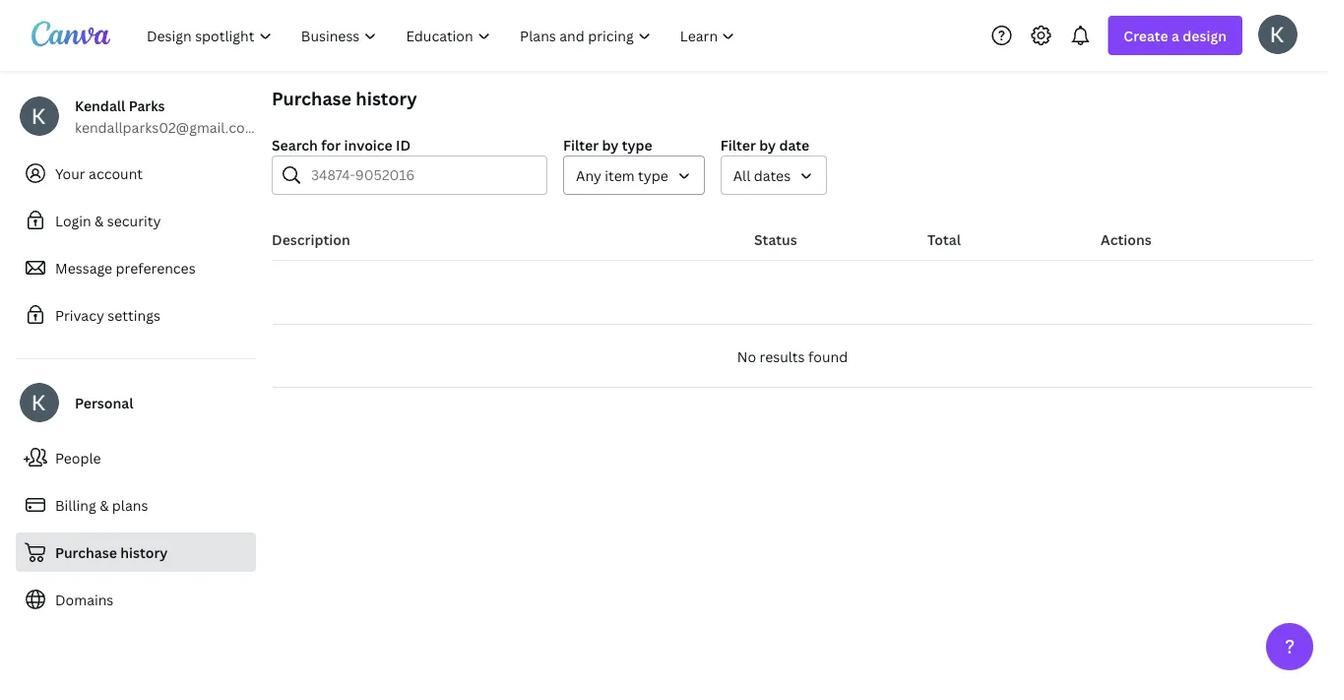Task type: vqa. For each thing, say whether or not it's contained in the screenshot.
the rightmost Ai-
no



Task type: locate. For each thing, give the bounding box(es) containing it.
& right login
[[95, 211, 104, 230]]

kendall
[[75, 96, 125, 115]]

total
[[928, 230, 961, 249]]

billing & plans
[[55, 496, 148, 515]]

dates
[[754, 166, 791, 185]]

1 by from the left
[[602, 135, 619, 154]]

design
[[1183, 26, 1227, 45]]

account
[[89, 164, 143, 183]]

login
[[55, 211, 91, 230]]

kendall parks kendallparks02@gmail.com
[[75, 96, 258, 136]]

purchase
[[272, 86, 352, 110], [55, 543, 117, 562]]

1 vertical spatial &
[[100, 496, 109, 515]]

1 vertical spatial history
[[120, 543, 168, 562]]

purchase history down billing & plans
[[55, 543, 168, 562]]

purchase history
[[272, 86, 417, 110], [55, 543, 168, 562]]

kendall parks image
[[1259, 15, 1298, 54]]

1 horizontal spatial history
[[356, 86, 417, 110]]

by up item
[[602, 135, 619, 154]]

type for filter by type
[[622, 135, 653, 154]]

purchase up search
[[272, 86, 352, 110]]

create
[[1124, 26, 1169, 45]]

a
[[1172, 26, 1180, 45]]

& left plans
[[100, 496, 109, 515]]

0 vertical spatial type
[[622, 135, 653, 154]]

history
[[356, 86, 417, 110], [120, 543, 168, 562]]

by left the date
[[760, 135, 776, 154]]

invoice
[[344, 135, 393, 154]]

2 filter from the left
[[721, 135, 756, 154]]

0 horizontal spatial filter
[[563, 135, 599, 154]]

1 filter from the left
[[563, 135, 599, 154]]

your account link
[[16, 154, 256, 193]]

0 vertical spatial purchase
[[272, 86, 352, 110]]

create a design button
[[1109, 16, 1243, 55]]

0 vertical spatial &
[[95, 211, 104, 230]]

filter up all in the right of the page
[[721, 135, 756, 154]]

2 by from the left
[[760, 135, 776, 154]]

type
[[622, 135, 653, 154], [638, 166, 669, 185]]

by for type
[[602, 135, 619, 154]]

type right item
[[638, 166, 669, 185]]

id
[[396, 135, 411, 154]]

1 vertical spatial type
[[638, 166, 669, 185]]

& inside login & security link
[[95, 211, 104, 230]]

by
[[602, 135, 619, 154], [760, 135, 776, 154]]

0 horizontal spatial purchase
[[55, 543, 117, 562]]

1 vertical spatial purchase
[[55, 543, 117, 562]]

filter up the any at top
[[563, 135, 599, 154]]

login & security link
[[16, 201, 256, 240]]

billing & plans link
[[16, 486, 256, 525]]

0 horizontal spatial history
[[120, 543, 168, 562]]

message preferences link
[[16, 248, 256, 288]]

1 horizontal spatial by
[[760, 135, 776, 154]]

purchase history link
[[16, 533, 256, 572]]

history down the billing & plans link
[[120, 543, 168, 562]]

filter
[[563, 135, 599, 154], [721, 135, 756, 154]]

type for any item type
[[638, 166, 669, 185]]

search
[[272, 135, 318, 154]]

plans
[[112, 496, 148, 515]]

login & security
[[55, 211, 161, 230]]

& inside the billing & plans link
[[100, 496, 109, 515]]

personal
[[75, 394, 133, 412]]

description
[[272, 230, 350, 249]]

0 vertical spatial purchase history
[[272, 86, 417, 110]]

Any item type button
[[563, 156, 705, 195]]

&
[[95, 211, 104, 230], [100, 496, 109, 515]]

domains link
[[16, 580, 256, 620]]

domains
[[55, 591, 114, 609]]

no
[[738, 347, 757, 366]]

search for invoice id
[[272, 135, 411, 154]]

item
[[605, 166, 635, 185]]

message preferences
[[55, 259, 196, 277]]

message
[[55, 259, 112, 277]]

1 horizontal spatial purchase
[[272, 86, 352, 110]]

filter by date
[[721, 135, 810, 154]]

type inside button
[[638, 166, 669, 185]]

no results found
[[738, 347, 848, 366]]

any item type
[[576, 166, 669, 185]]

history up the id
[[356, 86, 417, 110]]

parks
[[129, 96, 165, 115]]

1 horizontal spatial filter
[[721, 135, 756, 154]]

Search for invoice ID text field
[[311, 157, 535, 194]]

purchase history up search for invoice id
[[272, 86, 417, 110]]

purchase up domains
[[55, 543, 117, 562]]

0 horizontal spatial by
[[602, 135, 619, 154]]

0 horizontal spatial purchase history
[[55, 543, 168, 562]]

& for billing
[[100, 496, 109, 515]]

type up any item type button
[[622, 135, 653, 154]]

your account
[[55, 164, 143, 183]]



Task type: describe. For each thing, give the bounding box(es) containing it.
people
[[55, 449, 101, 467]]

settings
[[108, 306, 160, 325]]

your
[[55, 164, 85, 183]]

history inside purchase history link
[[120, 543, 168, 562]]

privacy
[[55, 306, 104, 325]]

billing
[[55, 496, 96, 515]]

0 vertical spatial history
[[356, 86, 417, 110]]

all dates
[[734, 166, 791, 185]]

All dates button
[[721, 156, 828, 195]]

kendallparks02@gmail.com
[[75, 118, 258, 136]]

privacy settings link
[[16, 296, 256, 335]]

any
[[576, 166, 602, 185]]

all
[[734, 166, 751, 185]]

top level navigation element
[[134, 16, 752, 55]]

filter for filter by date
[[721, 135, 756, 154]]

people link
[[16, 438, 256, 478]]

results
[[760, 347, 805, 366]]

create a design
[[1124, 26, 1227, 45]]

for
[[321, 135, 341, 154]]

privacy settings
[[55, 306, 160, 325]]

preferences
[[116, 259, 196, 277]]

actions
[[1101, 230, 1152, 249]]

by for date
[[760, 135, 776, 154]]

1 vertical spatial purchase history
[[55, 543, 168, 562]]

& for login
[[95, 211, 104, 230]]

status
[[755, 230, 798, 249]]

filter for filter by type
[[563, 135, 599, 154]]

filter by type
[[563, 135, 653, 154]]

found
[[809, 347, 848, 366]]

security
[[107, 211, 161, 230]]

date
[[780, 135, 810, 154]]

1 horizontal spatial purchase history
[[272, 86, 417, 110]]



